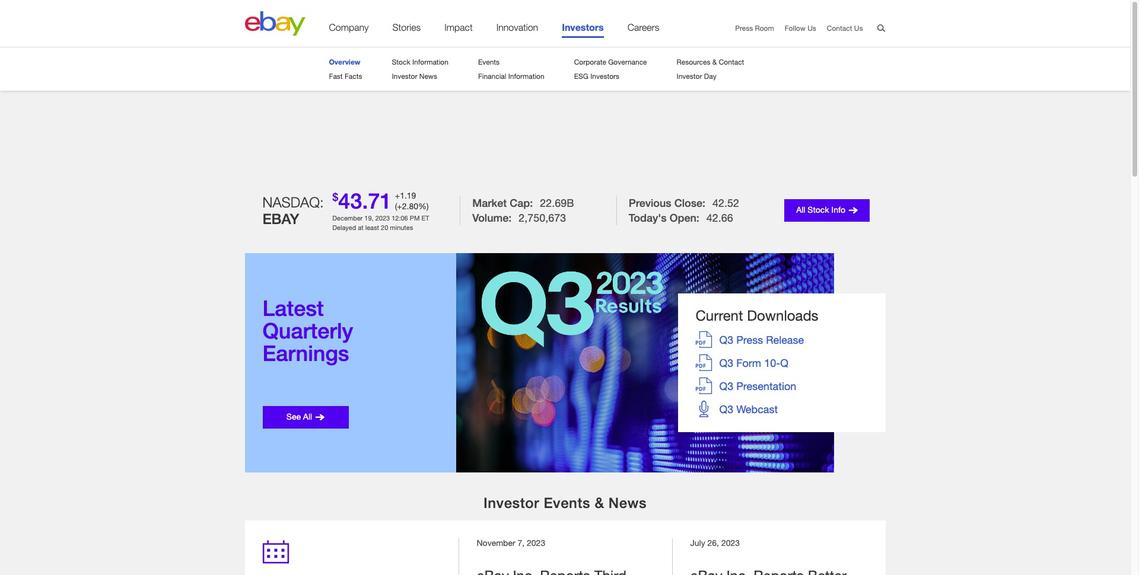 Task type: locate. For each thing, give the bounding box(es) containing it.
nasdaq:
[[263, 194, 324, 211]]

home image
[[245, 11, 305, 36]]

events inside events financial information
[[478, 58, 500, 66]]

overview fast facts
[[329, 58, 362, 81]]

1 vertical spatial all
[[303, 412, 312, 422]]

1 horizontal spatial 2023
[[527, 539, 546, 549]]

2023
[[375, 214, 390, 222], [527, 539, 546, 549], [722, 539, 740, 549]]

q3 webcast
[[720, 403, 778, 416]]

stock inside stock information investor news
[[392, 58, 410, 66]]

12:06
[[392, 214, 408, 222]]

q3 form 10-q
[[720, 357, 789, 370]]

current
[[696, 307, 743, 324]]

see all
[[287, 412, 312, 422]]

q3 for form 10-q
[[720, 357, 734, 370]]

contact
[[827, 24, 853, 33], [719, 58, 744, 66]]

0 horizontal spatial investor
[[392, 72, 417, 81]]

day
[[704, 72, 717, 81]]

0 vertical spatial stock
[[392, 58, 410, 66]]

press left 'room'
[[735, 24, 753, 33]]

contact right follow us on the right of page
[[827, 24, 853, 33]]

2 horizontal spatial investor
[[677, 72, 702, 81]]

0 horizontal spatial stock
[[392, 58, 410, 66]]

1 vertical spatial events
[[544, 495, 591, 512]]

resources & contact investor day
[[677, 58, 744, 81]]

investor up november 7, 2023
[[484, 495, 540, 512]]

0 vertical spatial investors
[[562, 21, 604, 33]]

&
[[713, 58, 717, 66], [595, 495, 605, 512]]

3 q3 from the top
[[720, 380, 734, 393]]

investor
[[392, 72, 417, 81], [677, 72, 702, 81], [484, 495, 540, 512]]

1 vertical spatial news
[[609, 495, 647, 512]]

information
[[412, 58, 449, 66], [508, 72, 545, 81]]

1 horizontal spatial contact
[[827, 24, 853, 33]]

investor inside stock information investor news
[[392, 72, 417, 81]]

events
[[478, 58, 500, 66], [544, 495, 591, 512]]

0 horizontal spatial news
[[419, 72, 437, 81]]

ebay
[[263, 211, 299, 227]]

press
[[735, 24, 753, 33], [737, 334, 763, 347]]

news for investor
[[419, 72, 437, 81]]

& inside resources & contact investor day
[[713, 58, 717, 66]]

1 horizontal spatial &
[[713, 58, 717, 66]]

corporate governance link
[[574, 58, 647, 66]]

0 vertical spatial all
[[797, 205, 806, 215]]

2023 up 20
[[375, 214, 390, 222]]

1 horizontal spatial news
[[609, 495, 647, 512]]

2023 right 26,
[[722, 539, 740, 549]]

latest
[[263, 296, 324, 321]]

0 horizontal spatial 2023
[[375, 214, 390, 222]]

stories link
[[393, 22, 421, 38]]

all right see
[[303, 412, 312, 422]]

all left info
[[797, 205, 806, 215]]

us right the follow us link
[[855, 24, 863, 33]]

press room link
[[735, 24, 774, 33]]

least
[[365, 224, 379, 231]]

contact inside resources & contact investor day
[[719, 58, 744, 66]]

investors link
[[562, 21, 604, 38]]

2023 for july 26, 2023
[[722, 539, 740, 549]]

0 horizontal spatial events
[[478, 58, 500, 66]]

2 q3 from the top
[[720, 357, 734, 370]]

1 us from the left
[[808, 24, 817, 33]]

stories
[[393, 22, 421, 33]]

investor down stock information link
[[392, 72, 417, 81]]

financial information link
[[478, 72, 545, 81]]

1 vertical spatial contact
[[719, 58, 744, 66]]

information up the investor news link
[[412, 58, 449, 66]]

previous close:
[[629, 197, 706, 210]]

investors up corporate
[[562, 21, 604, 33]]

investors down corporate governance link
[[591, 72, 620, 81]]

us for follow us
[[808, 24, 817, 33]]

investor events & news
[[484, 495, 647, 512]]

0 vertical spatial contact
[[827, 24, 853, 33]]

1 horizontal spatial us
[[855, 24, 863, 33]]

0 vertical spatial news
[[419, 72, 437, 81]]

facts
[[345, 72, 362, 81]]

fast facts link
[[329, 72, 362, 81]]

2 us from the left
[[855, 24, 863, 33]]

2 horizontal spatial 2023
[[722, 539, 740, 549]]

today's
[[629, 212, 667, 224]]

investors
[[562, 21, 604, 33], [591, 72, 620, 81]]

0 horizontal spatial information
[[412, 58, 449, 66]]

investor down resources
[[677, 72, 702, 81]]

q3 for presentation
[[720, 380, 734, 393]]

q
[[781, 357, 789, 370]]

impact
[[445, 22, 473, 33]]

0 horizontal spatial &
[[595, 495, 605, 512]]

press up form
[[737, 334, 763, 347]]

all
[[797, 205, 806, 215], [303, 412, 312, 422]]

release
[[766, 334, 804, 347]]

q3 left form
[[720, 357, 734, 370]]

1 q3 from the top
[[720, 334, 734, 347]]

stock up the investor news link
[[392, 58, 410, 66]]

1 vertical spatial press
[[737, 334, 763, 347]]

overview
[[329, 58, 361, 66]]

innovation
[[497, 22, 538, 33]]

0 horizontal spatial contact
[[719, 58, 744, 66]]

2023 right 7,
[[527, 539, 546, 549]]

26,
[[708, 539, 719, 549]]

1 vertical spatial stock
[[808, 205, 830, 215]]

investor day link
[[677, 72, 717, 81]]

december
[[333, 214, 363, 222]]

stock
[[392, 58, 410, 66], [808, 205, 830, 215]]

stock left info
[[808, 205, 830, 215]]

0 vertical spatial &
[[713, 58, 717, 66]]

news
[[419, 72, 437, 81], [609, 495, 647, 512]]

news inside stock information investor news
[[419, 72, 437, 81]]

q3 down current
[[720, 334, 734, 347]]

q3 up q3 webcast
[[720, 380, 734, 393]]

investor inside resources & contact investor day
[[677, 72, 702, 81]]

news for &
[[609, 495, 647, 512]]

stock information investor news
[[392, 58, 449, 81]]

1 horizontal spatial all
[[797, 205, 806, 215]]

q3
[[720, 334, 734, 347], [720, 357, 734, 370], [720, 380, 734, 393], [720, 403, 734, 416]]

careers
[[628, 22, 660, 33]]

1 vertical spatial information
[[508, 72, 545, 81]]

earnings
[[263, 342, 349, 366]]

0 vertical spatial information
[[412, 58, 449, 66]]

us right follow
[[808, 24, 817, 33]]

2023 for november 7, 2023
[[527, 539, 546, 549]]

information right financial
[[508, 72, 545, 81]]

0 horizontal spatial us
[[808, 24, 817, 33]]

latest quarterly earnings
[[263, 296, 353, 366]]

impact link
[[445, 22, 473, 38]]

info
[[832, 205, 846, 215]]

1 vertical spatial investors
[[591, 72, 620, 81]]

company link
[[329, 22, 369, 38]]

0 horizontal spatial all
[[303, 412, 312, 422]]

0 vertical spatial press
[[735, 24, 753, 33]]

42.66
[[707, 211, 733, 224]]

0 vertical spatial events
[[478, 58, 500, 66]]

q3 left webcast on the right of the page
[[720, 403, 734, 416]]

1 horizontal spatial information
[[508, 72, 545, 81]]

1.19
[[400, 191, 416, 201]]

4 q3 from the top
[[720, 403, 734, 416]]

overview link
[[329, 58, 361, 66]]

july 26, 2023
[[691, 539, 740, 549]]

contact right resources
[[719, 58, 744, 66]]

q3 for press release
[[720, 334, 734, 347]]

stock information link
[[392, 58, 449, 66]]



Task type: vqa. For each thing, say whether or not it's contained in the screenshot.
Q
yes



Task type: describe. For each thing, give the bounding box(es) containing it.
(+
[[395, 201, 402, 211]]

1 horizontal spatial events
[[544, 495, 591, 512]]

delayed
[[333, 224, 356, 231]]

investor news link
[[392, 72, 437, 81]]

follow us link
[[785, 24, 817, 33]]

fast
[[329, 72, 343, 81]]

q3 presentation
[[720, 380, 797, 393]]

contact us
[[827, 24, 863, 33]]

innovation link
[[497, 22, 538, 38]]

press room
[[735, 24, 774, 33]]

q3 for webcast
[[720, 403, 734, 416]]

information inside stock information investor news
[[412, 58, 449, 66]]

press inside quick links "list"
[[735, 24, 753, 33]]

information inside events financial information
[[508, 72, 545, 81]]

july
[[691, 539, 705, 549]]

7,
[[518, 539, 525, 549]]

follow
[[785, 24, 806, 33]]

previous
[[629, 197, 672, 210]]

november
[[477, 539, 516, 549]]

at
[[358, 224, 364, 231]]

esg
[[574, 72, 589, 81]]

19,
[[365, 214, 374, 222]]

us for contact us
[[855, 24, 863, 33]]

presentation
[[737, 380, 797, 393]]

q3 press release
[[720, 334, 804, 347]]

webcast
[[737, 403, 778, 416]]

company
[[329, 22, 369, 33]]

downloads
[[747, 307, 819, 324]]

22.69b
[[540, 196, 574, 210]]

volume:
[[473, 212, 512, 224]]

close:
[[675, 197, 706, 210]]

all stock info link
[[785, 200, 870, 222]]

governance
[[608, 58, 647, 66]]

43.71 + 1.19 (+ 2.80%) december 19, 2023 12:06 pm et delayed at least 20 minutes
[[333, 189, 429, 231]]

today's open:
[[629, 212, 700, 224]]

careers link
[[628, 22, 660, 38]]

et
[[422, 214, 429, 222]]

investors inside corporate governance esg investors
[[591, 72, 620, 81]]

corporate governance esg investors
[[574, 58, 647, 81]]

1 horizontal spatial stock
[[808, 205, 830, 215]]

november 7, 2023
[[477, 539, 546, 549]]

follow us
[[785, 24, 817, 33]]

financial
[[478, 72, 507, 81]]

events financial information
[[478, 58, 545, 81]]

resources & contact link
[[677, 58, 744, 66]]

2.80%)
[[402, 201, 429, 211]]

1 vertical spatial &
[[595, 495, 605, 512]]

current downloads
[[696, 307, 819, 324]]

market
[[473, 197, 507, 210]]

nasdaq: ebay
[[263, 194, 324, 227]]

minutes
[[390, 224, 413, 231]]

pm
[[410, 214, 420, 222]]

see all link
[[263, 407, 349, 429]]

resources
[[677, 58, 711, 66]]

cap:
[[510, 197, 533, 210]]

42.52
[[713, 196, 740, 210]]

2,750,673
[[519, 211, 566, 224]]

open:
[[670, 212, 700, 224]]

quarterly
[[263, 319, 353, 344]]

43.71
[[339, 189, 392, 214]]

contact us link
[[827, 24, 863, 33]]

corporate
[[574, 58, 607, 66]]

form
[[737, 357, 762, 370]]

room
[[755, 24, 774, 33]]

10-
[[765, 357, 781, 370]]

2023 inside '43.71 + 1.19 (+ 2.80%) december 19, 2023 12:06 pm et delayed at least 20 minutes'
[[375, 214, 390, 222]]

quick links list
[[725, 24, 863, 34]]

1 horizontal spatial investor
[[484, 495, 540, 512]]

see
[[287, 412, 301, 422]]

+
[[395, 191, 400, 201]]

20
[[381, 224, 388, 231]]

market cap:
[[473, 197, 533, 210]]

contact inside quick links "list"
[[827, 24, 853, 33]]

all stock info
[[797, 205, 846, 215]]



